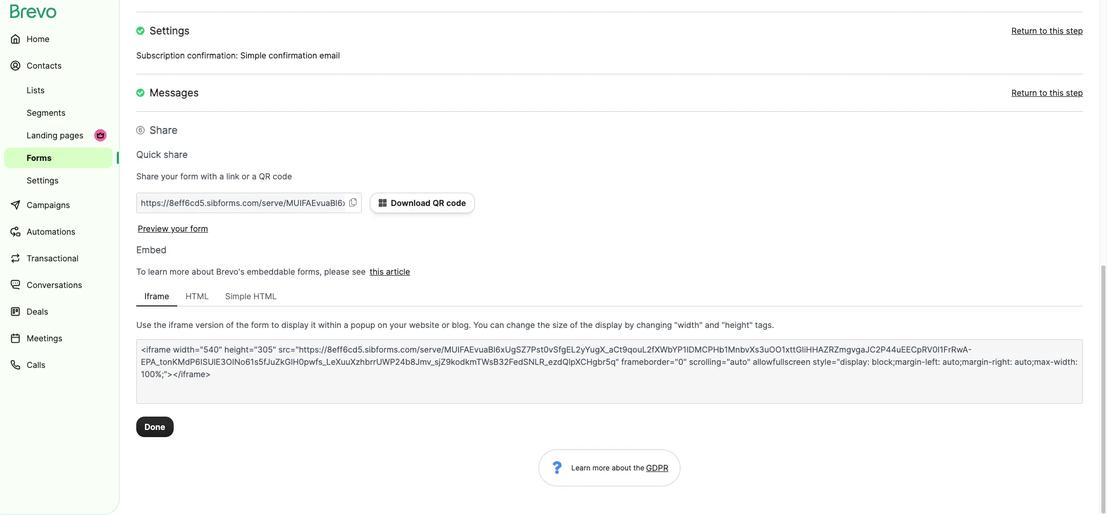 Task type: locate. For each thing, give the bounding box(es) containing it.
display left by at right bottom
[[596, 320, 623, 330]]

0 vertical spatial to
[[1040, 26, 1048, 36]]

iframe
[[169, 320, 193, 330]]

0 horizontal spatial more
[[170, 267, 189, 277]]

conversations
[[27, 280, 82, 290]]

learn
[[572, 463, 591, 472]]

return to this step button
[[1012, 25, 1084, 37], [1012, 87, 1084, 99]]

settings link
[[4, 170, 113, 191]]

the left the gdpr
[[634, 463, 645, 472]]

1 vertical spatial this
[[1050, 88, 1064, 98]]

return for settings
[[1012, 26, 1038, 36]]

settings
[[150, 25, 190, 37], [27, 175, 59, 186]]

your
[[161, 171, 178, 181], [171, 224, 188, 234], [390, 320, 407, 330]]

2 horizontal spatial a
[[344, 320, 349, 330]]

meetings
[[27, 333, 63, 343]]

home link
[[4, 27, 113, 51]]

deals link
[[4, 299, 113, 324]]

form left with
[[180, 171, 198, 181]]

share
[[164, 149, 188, 160]]

"width"
[[675, 320, 703, 330]]

form right "preview"
[[190, 224, 208, 234]]

can
[[490, 320, 504, 330]]

1 vertical spatial return to this step button
[[1012, 87, 1084, 99]]

of
[[226, 320, 234, 330], [570, 320, 578, 330]]

0 horizontal spatial or
[[242, 171, 250, 181]]

0 horizontal spatial confirmation
[[187, 50, 236, 60]]

None text field
[[137, 193, 345, 213]]

quick share
[[136, 149, 188, 160]]

download qr code
[[391, 198, 466, 208]]

display left it
[[282, 320, 309, 330]]

1 vertical spatial to
[[1040, 88, 1048, 98]]

1 horizontal spatial html
[[254, 291, 277, 301]]

to
[[136, 267, 146, 277]]

2 return to this step button from the top
[[1012, 87, 1084, 99]]

segments link
[[4, 103, 113, 123]]

1 vertical spatial share
[[136, 171, 159, 181]]

1 vertical spatial return
[[1012, 88, 1038, 98]]

0 horizontal spatial settings
[[27, 175, 59, 186]]

about left gdpr "link"
[[612, 463, 632, 472]]

0 horizontal spatial about
[[192, 267, 214, 277]]

or
[[242, 171, 250, 181], [442, 320, 450, 330]]

1 vertical spatial step
[[1067, 88, 1084, 98]]

return to this step button for settings
[[1012, 25, 1084, 37]]

transactional link
[[4, 246, 113, 271]]

0 vertical spatial settings
[[150, 25, 190, 37]]

your for share
[[161, 171, 178, 181]]

1 horizontal spatial more
[[593, 463, 610, 472]]

size
[[553, 320, 568, 330]]

form for share
[[180, 171, 198, 181]]

1 vertical spatial code
[[447, 198, 466, 208]]

the down simple html
[[236, 320, 249, 330]]

landing pages
[[27, 130, 84, 140]]

confirmation left email
[[269, 50, 317, 60]]

preview your form link
[[136, 224, 208, 234]]

learn
[[148, 267, 167, 277]]

1 vertical spatial your
[[171, 224, 188, 234]]

1 confirmation from the left
[[187, 50, 236, 60]]

0 vertical spatial return to this step
[[1012, 26, 1084, 36]]

share for share
[[150, 124, 178, 136]]

0 vertical spatial return to this step button
[[1012, 25, 1084, 37]]

use the iframe version of the form to display it within a popup on your website or blog. you can change the size of the display by changing "width" and "height" tags.
[[136, 320, 775, 330]]

or right link
[[242, 171, 250, 181]]

0 horizontal spatial qr
[[259, 171, 271, 181]]

0 vertical spatial about
[[192, 267, 214, 277]]

your down share
[[161, 171, 178, 181]]

html up version
[[186, 291, 209, 301]]

use
[[136, 320, 152, 330]]

changing
[[637, 320, 673, 330]]

contacts
[[27, 60, 62, 71]]

2 vertical spatial to
[[271, 320, 279, 330]]

to
[[1040, 26, 1048, 36], [1040, 88, 1048, 98], [271, 320, 279, 330]]

popup
[[351, 320, 376, 330]]

code
[[273, 171, 292, 181], [447, 198, 466, 208]]

2 return from the top
[[1012, 88, 1038, 98]]

return to this step for messages
[[1012, 88, 1084, 98]]

form down simple html
[[251, 320, 269, 330]]

contacts link
[[4, 53, 113, 78]]

about
[[192, 267, 214, 277], [612, 463, 632, 472]]

the inside learn more about the gdpr
[[634, 463, 645, 472]]

1 horizontal spatial of
[[570, 320, 578, 330]]

settings down forms
[[27, 175, 59, 186]]

or left blog.
[[442, 320, 450, 330]]

step
[[1067, 26, 1084, 36], [1067, 88, 1084, 98]]

simple down brevo's
[[225, 291, 251, 301]]

simple html
[[225, 291, 277, 301]]

share
[[150, 124, 178, 136], [136, 171, 159, 181]]

0 vertical spatial or
[[242, 171, 250, 181]]

1 vertical spatial form
[[190, 224, 208, 234]]

qr
[[259, 171, 271, 181], [433, 198, 445, 208]]

2 vertical spatial your
[[390, 320, 407, 330]]

this
[[1050, 26, 1064, 36], [1050, 88, 1064, 98], [370, 267, 384, 277]]

2 return to this step from the top
[[1012, 88, 1084, 98]]

qr inside button
[[433, 198, 445, 208]]

qr right link
[[259, 171, 271, 181]]

0 vertical spatial return
[[1012, 26, 1038, 36]]

1 vertical spatial about
[[612, 463, 632, 472]]

1 return to this step from the top
[[1012, 26, 1084, 36]]

code inside button
[[447, 198, 466, 208]]

0 vertical spatial code
[[273, 171, 292, 181]]

of right version
[[226, 320, 234, 330]]

form
[[180, 171, 198, 181], [190, 224, 208, 234], [251, 320, 269, 330]]

simple right :
[[240, 50, 266, 60]]

link
[[226, 171, 240, 181]]

1 horizontal spatial confirmation
[[269, 50, 317, 60]]

0 vertical spatial qr
[[259, 171, 271, 181]]

a right within
[[344, 320, 349, 330]]

brevo's
[[216, 267, 245, 277]]

2 vertical spatial this
[[370, 267, 384, 277]]

html
[[186, 291, 209, 301], [254, 291, 277, 301]]

simple
[[240, 50, 266, 60], [225, 291, 251, 301]]

the
[[154, 320, 167, 330], [236, 320, 249, 330], [538, 320, 550, 330], [581, 320, 593, 330], [634, 463, 645, 472]]

a left link
[[219, 171, 224, 181]]

you
[[474, 320, 488, 330]]

preview
[[138, 224, 169, 234]]

code right link
[[273, 171, 292, 181]]

1 horizontal spatial qr
[[433, 198, 445, 208]]

it
[[311, 320, 316, 330]]

return to this step
[[1012, 26, 1084, 36], [1012, 88, 1084, 98]]

1 return from the top
[[1012, 26, 1038, 36]]

a
[[219, 171, 224, 181], [252, 171, 257, 181], [344, 320, 349, 330]]

code right download
[[447, 198, 466, 208]]

about inside learn more about the gdpr
[[612, 463, 632, 472]]

0 vertical spatial step
[[1067, 26, 1084, 36]]

home
[[27, 34, 50, 44]]

confirmation
[[187, 50, 236, 60], [269, 50, 317, 60]]

form for preview
[[190, 224, 208, 234]]

0 horizontal spatial code
[[273, 171, 292, 181]]

your right "preview"
[[171, 224, 188, 234]]

calls link
[[4, 353, 113, 377]]

1 return to this step button from the top
[[1012, 25, 1084, 37]]

this for settings
[[1050, 26, 1064, 36]]

1 horizontal spatial settings
[[150, 25, 190, 37]]

share right 6
[[150, 124, 178, 136]]

1 vertical spatial more
[[593, 463, 610, 472]]

your right on
[[390, 320, 407, 330]]

share down the quick
[[136, 171, 159, 181]]

about up html link
[[192, 267, 214, 277]]

0 vertical spatial form
[[180, 171, 198, 181]]

conversations link
[[4, 273, 113, 297]]

"height"
[[722, 320, 753, 330]]

0 horizontal spatial display
[[282, 320, 309, 330]]

by
[[625, 320, 635, 330]]

more inside learn more about the gdpr
[[593, 463, 610, 472]]

return
[[1012, 26, 1038, 36], [1012, 88, 1038, 98]]

display
[[282, 320, 309, 330], [596, 320, 623, 330]]

0 horizontal spatial html
[[186, 291, 209, 301]]

download
[[391, 198, 431, 208]]

qr right download
[[433, 198, 445, 208]]

settings up subscription
[[150, 25, 190, 37]]

1 vertical spatial return to this step
[[1012, 88, 1084, 98]]

the right size
[[581, 320, 593, 330]]

0 horizontal spatial of
[[226, 320, 234, 330]]

the left size
[[538, 320, 550, 330]]

2 step from the top
[[1067, 88, 1084, 98]]

1 horizontal spatial code
[[447, 198, 466, 208]]

0 horizontal spatial a
[[219, 171, 224, 181]]

more
[[170, 267, 189, 277], [593, 463, 610, 472]]

0 vertical spatial this
[[1050, 26, 1064, 36]]

1 horizontal spatial about
[[612, 463, 632, 472]]

1 step from the top
[[1067, 26, 1084, 36]]

html down embeddable
[[254, 291, 277, 301]]

a right link
[[252, 171, 257, 181]]

to for messages
[[1040, 88, 1048, 98]]

1 horizontal spatial or
[[442, 320, 450, 330]]

and
[[705, 320, 720, 330]]

your for preview
[[171, 224, 188, 234]]

0 vertical spatial more
[[170, 267, 189, 277]]

1 horizontal spatial display
[[596, 320, 623, 330]]

0 vertical spatial your
[[161, 171, 178, 181]]

of right size
[[570, 320, 578, 330]]

0 vertical spatial share
[[150, 124, 178, 136]]

confirmation right subscription
[[187, 50, 236, 60]]

iframe link
[[136, 286, 177, 307]]

1 vertical spatial qr
[[433, 198, 445, 208]]

quick
[[136, 149, 161, 160]]



Task type: vqa. For each thing, say whether or not it's contained in the screenshot.
Home link
yes



Task type: describe. For each thing, give the bounding box(es) containing it.
1 vertical spatial simple
[[225, 291, 251, 301]]

lists
[[27, 85, 45, 95]]

forms
[[27, 153, 52, 163]]

email
[[320, 50, 340, 60]]

:
[[236, 50, 238, 60]]

blog.
[[452, 320, 471, 330]]

2 html from the left
[[254, 291, 277, 301]]

step for messages
[[1067, 88, 1084, 98]]

download qr code button
[[370, 193, 475, 213]]

tags.
[[756, 320, 775, 330]]

please
[[324, 267, 350, 277]]

transactional
[[27, 253, 79, 264]]

forms link
[[4, 148, 113, 168]]

return for messages
[[1012, 88, 1038, 98]]

website
[[409, 320, 440, 330]]

campaigns
[[27, 200, 70, 210]]

6
[[139, 126, 142, 134]]

1 horizontal spatial a
[[252, 171, 257, 181]]

landing pages link
[[4, 125, 113, 146]]

2 confirmation from the left
[[269, 50, 317, 60]]

1 vertical spatial settings
[[27, 175, 59, 186]]

subscription
[[136, 50, 185, 60]]

learn more about the gdpr
[[572, 463, 669, 473]]

iframe
[[145, 291, 169, 301]]

landing
[[27, 130, 58, 140]]

the right use
[[154, 320, 167, 330]]

<iframe width="540" height="305" src="https://8eff6cd5.sibforms.com/serve/MUIFAEvuaBl6xUgSZ7Pst0vSfgEL2yYugX_aCt9qouL2fXWbYP1IDMCPHb1MnbvXs3uOO1xttGIiHHAZRZmgvgaJC2P44uEECpRV0l1FrRwA-EPA_tonKMdP6ISUlE3OINo61s5fJuZkGlH0pwfs_LeXuuXzhbrrUWP24b8Jmv_sjZ9kodkmTWsB32FedSNLR_ezdQlpXCHgbr5q" frameborder="0" scrolling="auto" allowfullscreen style="display: block;margin-left: auto;margin-right: auto;max-width: 100%;"></iframe> text field
[[137, 340, 1083, 403]]

to for settings
[[1040, 26, 1048, 36]]

deals
[[27, 307, 48, 317]]

embed
[[136, 245, 167, 255]]

simple html link
[[217, 286, 285, 307]]

share your form with a link or a qr code
[[136, 171, 292, 181]]

meetings link
[[4, 326, 113, 351]]

calls
[[27, 360, 45, 370]]

gdpr
[[646, 463, 669, 473]]

on
[[378, 320, 388, 330]]

2 display from the left
[[596, 320, 623, 330]]

share for share your form with a link or a qr code
[[136, 171, 159, 181]]

preview your form
[[138, 224, 208, 234]]

return image
[[136, 27, 145, 35]]

this for messages
[[1050, 88, 1064, 98]]

1 display from the left
[[282, 320, 309, 330]]

done
[[145, 422, 165, 432]]

with
[[201, 171, 217, 181]]

step for settings
[[1067, 26, 1084, 36]]

change
[[507, 320, 535, 330]]

see
[[352, 267, 366, 277]]

article
[[386, 267, 410, 277]]

2 of from the left
[[570, 320, 578, 330]]

1 vertical spatial or
[[442, 320, 450, 330]]

pages
[[60, 130, 84, 140]]

lists link
[[4, 80, 113, 100]]

embeddable
[[247, 267, 295, 277]]

version
[[196, 320, 224, 330]]

to learn more about brevo's embeddable forms, please see this article
[[136, 267, 410, 277]]

left___rvooi image
[[96, 131, 105, 139]]

subscription confirmation : simple confirmation email
[[136, 50, 340, 60]]

this article link
[[368, 267, 410, 277]]

messages
[[150, 87, 199, 99]]

done button
[[136, 417, 174, 437]]

1 html from the left
[[186, 291, 209, 301]]

automations
[[27, 227, 75, 237]]

return image
[[136, 89, 145, 97]]

1 of from the left
[[226, 320, 234, 330]]

automations link
[[4, 219, 113, 244]]

0 vertical spatial simple
[[240, 50, 266, 60]]

return to this step for settings
[[1012, 26, 1084, 36]]

within
[[318, 320, 342, 330]]

2 vertical spatial form
[[251, 320, 269, 330]]

campaigns link
[[4, 193, 113, 217]]

forms,
[[298, 267, 322, 277]]

html link
[[177, 286, 217, 307]]

return to this step button for messages
[[1012, 87, 1084, 99]]

gdpr link
[[645, 462, 669, 474]]

segments
[[27, 108, 66, 118]]



